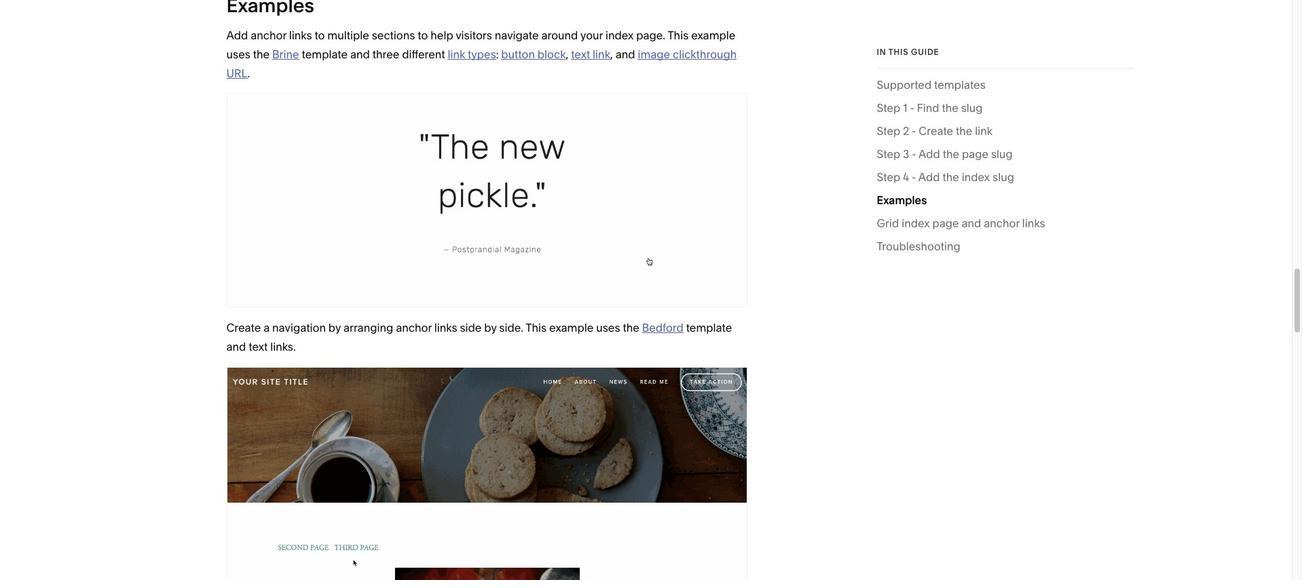 Task type: vqa. For each thing, say whether or not it's contained in the screenshot.
links to the bottom
yes



Task type: locate. For each thing, give the bounding box(es) containing it.
0 vertical spatial add
[[227, 28, 248, 42]]

add right 4 at the top right of page
[[919, 170, 940, 184]]

link for step
[[976, 124, 993, 138]]

template down multiple in the top of the page
[[302, 47, 348, 61]]

block
[[538, 47, 566, 61]]

0 vertical spatial links
[[289, 28, 312, 42]]

1 vertical spatial uses
[[596, 321, 621, 335]]

text down your
[[571, 47, 590, 61]]

0 vertical spatial example
[[692, 28, 736, 42]]

2 vertical spatial index
[[902, 217, 930, 230]]

step inside step 2 - create the link link
[[877, 124, 901, 138]]

template and text links.
[[227, 321, 732, 354]]

2 step from the top
[[877, 124, 901, 138]]

step for step 1 - find the slug
[[877, 101, 901, 115]]

add down step 2 - create the link link
[[919, 147, 941, 161]]

grid index page and anchor links
[[877, 217, 1046, 230]]

to
[[315, 28, 325, 42], [418, 28, 428, 42]]

by right side
[[484, 321, 497, 335]]

2 horizontal spatial links
[[1023, 217, 1046, 230]]

0 horizontal spatial create
[[227, 321, 261, 335]]

1 horizontal spatial ,
[[611, 47, 613, 61]]

troubleshooting link
[[877, 237, 961, 260]]

step inside step 3 - add the page slug link
[[877, 147, 901, 161]]

create left a
[[227, 321, 261, 335]]

and left image
[[616, 47, 635, 61]]

step left "2"
[[877, 124, 901, 138]]

step inside step 1 - find the slug link
[[877, 101, 901, 115]]

the for step 4 - add the index slug
[[943, 170, 960, 184]]

0 vertical spatial create
[[919, 124, 954, 138]]

0 vertical spatial text
[[571, 47, 590, 61]]

1 horizontal spatial to
[[418, 28, 428, 42]]

and
[[350, 47, 370, 61], [616, 47, 635, 61], [962, 217, 982, 230], [227, 340, 246, 354]]

add
[[227, 28, 248, 42], [919, 147, 941, 161], [919, 170, 940, 184]]

- right 1
[[910, 101, 915, 115]]

4
[[903, 170, 910, 184]]

page up 'step 4 - add the index slug' on the right of page
[[962, 147, 989, 161]]

link down your
[[593, 47, 611, 61]]

supported templates link
[[877, 75, 986, 98]]

- inside step 3 - add the page slug link
[[912, 147, 917, 161]]

0 horizontal spatial index
[[606, 28, 634, 42]]

slug down step 3 - add the page slug link
[[993, 170, 1015, 184]]

by
[[329, 321, 341, 335], [484, 321, 497, 335]]

2 vertical spatial slug
[[993, 170, 1015, 184]]

the down step 3 - add the page slug link
[[943, 170, 960, 184]]

0 horizontal spatial ,
[[566, 47, 569, 61]]

- inside step 4 - add the index slug link
[[912, 170, 916, 184]]

step for step 4 - add the index slug
[[877, 170, 901, 184]]

2 vertical spatial anchor
[[396, 321, 432, 335]]

1 horizontal spatial links
[[435, 321, 458, 335]]

1 vertical spatial text
[[249, 340, 268, 354]]

1 horizontal spatial this
[[668, 28, 689, 42]]

button
[[501, 47, 535, 61]]

- inside step 2 - create the link link
[[912, 124, 917, 138]]

0 horizontal spatial text
[[249, 340, 268, 354]]

text link link
[[571, 47, 611, 61]]

1
[[903, 101, 908, 115]]

the right find
[[942, 101, 959, 115]]

example inside add anchor links to multiple sections to help visitors navigate around your index page. this example uses the
[[692, 28, 736, 42]]

step left 1
[[877, 101, 901, 115]]

examples
[[877, 194, 927, 207]]

and down step 4 - add the index slug link
[[962, 217, 982, 230]]

1 horizontal spatial link
[[593, 47, 611, 61]]

visitors
[[456, 28, 492, 42]]

links inside add anchor links to multiple sections to help visitors navigate around your index page. this example uses the
[[289, 28, 312, 42]]

step for step 2 - create the link
[[877, 124, 901, 138]]

the
[[253, 47, 270, 61], [942, 101, 959, 115], [956, 124, 973, 138], [943, 147, 960, 161], [943, 170, 960, 184], [623, 321, 640, 335]]

index inside grid index page and anchor links link
[[902, 217, 930, 230]]

3
[[903, 147, 910, 161]]

1 step from the top
[[877, 101, 901, 115]]

types
[[468, 47, 496, 61]]

0 vertical spatial index
[[606, 28, 634, 42]]

0 horizontal spatial page
[[933, 217, 960, 230]]

0 vertical spatial page
[[962, 147, 989, 161]]

example up clickthrough
[[692, 28, 736, 42]]

page
[[962, 147, 989, 161], [933, 217, 960, 230]]

1 vertical spatial slug
[[992, 147, 1013, 161]]

- right "2"
[[912, 124, 917, 138]]

, left image
[[611, 47, 613, 61]]

1 horizontal spatial by
[[484, 321, 497, 335]]

0 horizontal spatial uses
[[227, 47, 251, 61]]

button block link
[[501, 47, 566, 61]]

brine
[[272, 47, 299, 61]]

2 horizontal spatial link
[[976, 124, 993, 138]]

index
[[606, 28, 634, 42], [962, 170, 990, 184], [902, 217, 930, 230]]

index up the troubleshooting
[[902, 217, 930, 230]]

2 vertical spatial links
[[435, 321, 458, 335]]

add inside step 4 - add the index slug link
[[919, 170, 940, 184]]

index down step 3 - add the page slug link
[[962, 170, 990, 184]]

1 horizontal spatial index
[[902, 217, 930, 230]]

0 horizontal spatial example
[[550, 321, 594, 335]]

and inside template and text links.
[[227, 340, 246, 354]]

.
[[248, 66, 250, 80]]

the inside add anchor links to multiple sections to help visitors navigate around your index page. this example uses the
[[253, 47, 270, 61]]

templates
[[935, 78, 986, 92]]

3 step from the top
[[877, 147, 901, 161]]

1 horizontal spatial page
[[962, 147, 989, 161]]

template
[[302, 47, 348, 61], [686, 321, 732, 335]]

1 vertical spatial anchor
[[984, 217, 1020, 230]]

page up the troubleshooting
[[933, 217, 960, 230]]

step
[[877, 101, 901, 115], [877, 124, 901, 138], [877, 147, 901, 161], [877, 170, 901, 184]]

- right 3
[[912, 147, 917, 161]]

slug up 'step 4 - add the index slug' on the right of page
[[992, 147, 1013, 161]]

- right 4 at the top right of page
[[912, 170, 916, 184]]

add inside step 3 - add the page slug link
[[919, 147, 941, 161]]

- inside step 1 - find the slug link
[[910, 101, 915, 115]]

add anchor links to multiple sections to help visitors navigate around your index page. this example uses the
[[227, 28, 736, 61]]

2 horizontal spatial index
[[962, 170, 990, 184]]

0 horizontal spatial by
[[329, 321, 341, 335]]

create
[[919, 124, 954, 138], [227, 321, 261, 335]]

uses
[[227, 47, 251, 61], [596, 321, 621, 335]]

anchor inside add anchor links to multiple sections to help visitors navigate around your index page. this example uses the
[[251, 28, 287, 42]]

this inside add anchor links to multiple sections to help visitors navigate around your index page. this example uses the
[[668, 28, 689, 42]]

to up different
[[418, 28, 428, 42]]

0 vertical spatial this
[[668, 28, 689, 42]]

this right page.
[[668, 28, 689, 42]]

0 horizontal spatial anchor
[[251, 28, 287, 42]]

uses left bedford link
[[596, 321, 621, 335]]

brine link
[[272, 47, 299, 61]]

in
[[877, 47, 887, 57]]

and left links.
[[227, 340, 246, 354]]

add up url
[[227, 28, 248, 42]]

1 horizontal spatial template
[[686, 321, 732, 335]]

slug for index
[[993, 170, 1015, 184]]

- for 2
[[912, 124, 917, 138]]

step inside step 4 - add the index slug link
[[877, 170, 901, 184]]

in this guide
[[877, 47, 940, 57]]

this
[[668, 28, 689, 42], [526, 321, 547, 335]]

example
[[692, 28, 736, 42], [550, 321, 594, 335]]

1 vertical spatial template
[[686, 321, 732, 335]]

step left 3
[[877, 147, 901, 161]]

this right the side.
[[526, 321, 547, 335]]

step left 4 at the top right of page
[[877, 170, 901, 184]]

1 vertical spatial index
[[962, 170, 990, 184]]

page.
[[637, 28, 666, 42]]

text down a
[[249, 340, 268, 354]]

0 vertical spatial uses
[[227, 47, 251, 61]]

1 horizontal spatial example
[[692, 28, 736, 42]]

links
[[289, 28, 312, 42], [1023, 217, 1046, 230], [435, 321, 458, 335]]

link down help
[[448, 47, 465, 61]]

,
[[566, 47, 569, 61], [611, 47, 613, 61]]

0 horizontal spatial this
[[526, 321, 547, 335]]

1 horizontal spatial anchor
[[396, 321, 432, 335]]

1 horizontal spatial create
[[919, 124, 954, 138]]

- for 4
[[912, 170, 916, 184]]

text
[[571, 47, 590, 61], [249, 340, 268, 354]]

the up 'step 4 - add the index slug' on the right of page
[[943, 147, 960, 161]]

link up step 3 - add the page slug
[[976, 124, 993, 138]]

template right bedford link
[[686, 321, 732, 335]]

your
[[581, 28, 603, 42]]

anchor
[[251, 28, 287, 42], [984, 217, 1020, 230], [396, 321, 432, 335]]

-
[[910, 101, 915, 115], [912, 124, 917, 138], [912, 147, 917, 161], [912, 170, 916, 184]]

0 horizontal spatial to
[[315, 28, 325, 42]]

index right your
[[606, 28, 634, 42]]

slug
[[962, 101, 983, 115], [992, 147, 1013, 161], [993, 170, 1015, 184]]

4 step from the top
[[877, 170, 901, 184]]

by left arranging
[[329, 321, 341, 335]]

create down step 1 - find the slug link
[[919, 124, 954, 138]]

arranging
[[344, 321, 393, 335]]

the up step 3 - add the page slug
[[956, 124, 973, 138]]

0 horizontal spatial link
[[448, 47, 465, 61]]

the left brine link
[[253, 47, 270, 61]]

example right the side.
[[550, 321, 594, 335]]

to left multiple in the top of the page
[[315, 28, 325, 42]]

bedford
[[642, 321, 684, 335]]

link
[[448, 47, 465, 61], [593, 47, 611, 61], [976, 124, 993, 138]]

slug down templates
[[962, 101, 983, 115]]

1 vertical spatial page
[[933, 217, 960, 230]]

text inside template and text links.
[[249, 340, 268, 354]]

help
[[431, 28, 453, 42]]

- for 3
[[912, 147, 917, 161]]

navigation
[[272, 321, 326, 335]]

and down multiple in the top of the page
[[350, 47, 370, 61]]

1 horizontal spatial text
[[571, 47, 590, 61]]

0 horizontal spatial links
[[289, 28, 312, 42]]

0 vertical spatial template
[[302, 47, 348, 61]]

2 vertical spatial add
[[919, 170, 940, 184]]

1 vertical spatial add
[[919, 147, 941, 161]]

0 vertical spatial anchor
[[251, 28, 287, 42]]

uses up url
[[227, 47, 251, 61]]

, down around
[[566, 47, 569, 61]]

bedford link
[[642, 321, 684, 335]]



Task type: describe. For each thing, give the bounding box(es) containing it.
side.
[[499, 321, 524, 335]]

examples of anchor links in the bedford template arranged side by side. image
[[227, 368, 747, 581]]

uses inside add anchor links to multiple sections to help visitors navigate around your index page. this example uses the
[[227, 47, 251, 61]]

add for step 3 - add the page slug
[[919, 147, 941, 161]]

2 to from the left
[[418, 28, 428, 42]]

create a navigation by arranging anchor links side by side. this example uses the bedford
[[227, 321, 684, 335]]

1 vertical spatial create
[[227, 321, 261, 335]]

2 by from the left
[[484, 321, 497, 335]]

step 3 - add the page slug
[[877, 147, 1013, 161]]

image clickthrough url link
[[227, 47, 737, 80]]

1 to from the left
[[315, 28, 325, 42]]

clickthrough
[[673, 47, 737, 61]]

a
[[264, 321, 270, 335]]

step 2 - create the link link
[[877, 122, 993, 145]]

link for brine
[[448, 47, 465, 61]]

slug for page
[[992, 147, 1013, 161]]

the for step 2 - create the link
[[956, 124, 973, 138]]

navigate
[[495, 28, 539, 42]]

side
[[460, 321, 482, 335]]

supported templates
[[877, 78, 986, 92]]

around
[[542, 28, 578, 42]]

2 , from the left
[[611, 47, 613, 61]]

2 horizontal spatial anchor
[[984, 217, 1020, 230]]

1 vertical spatial example
[[550, 321, 594, 335]]

1 by from the left
[[329, 321, 341, 335]]

1 vertical spatial links
[[1023, 217, 1046, 230]]

image clickthrough url
[[227, 47, 737, 80]]

link types link
[[448, 47, 496, 61]]

step 1 - find the slug link
[[877, 98, 983, 122]]

sections
[[372, 28, 415, 42]]

step 4 - add the index slug link
[[877, 168, 1015, 191]]

add for step 4 - add the index slug
[[919, 170, 940, 184]]

:
[[496, 47, 499, 61]]

1 horizontal spatial uses
[[596, 321, 621, 335]]

step 4 - add the index slug
[[877, 170, 1015, 184]]

grid
[[877, 217, 900, 230]]

guide
[[912, 47, 940, 57]]

the for step 1 - find the slug
[[942, 101, 959, 115]]

step for step 3 - add the page slug
[[877, 147, 901, 161]]

- for 1
[[910, 101, 915, 115]]

1 vertical spatial this
[[526, 321, 547, 335]]

examples link
[[877, 191, 927, 214]]

add inside add anchor links to multiple sections to help visitors navigate around your index page. this example uses the
[[227, 28, 248, 42]]

2
[[903, 124, 910, 138]]

the left bedford link
[[623, 321, 640, 335]]

image
[[638, 47, 671, 61]]

step 2 - create the link
[[877, 124, 993, 138]]

grid index page and anchor links link
[[877, 214, 1046, 237]]

different
[[402, 47, 445, 61]]

this
[[889, 47, 909, 57]]

the for step 3 - add the page slug
[[943, 147, 960, 161]]

multiple
[[328, 28, 369, 42]]

three
[[373, 47, 400, 61]]

troubleshooting
[[877, 240, 961, 253]]

step 1 - find the slug
[[877, 101, 983, 115]]

0 horizontal spatial template
[[302, 47, 348, 61]]

template inside template and text links.
[[686, 321, 732, 335]]

1 , from the left
[[566, 47, 569, 61]]

find
[[917, 101, 940, 115]]

examples of anchor links in the brine template using a button block, a text link, and an image clickthrough url. image
[[227, 94, 747, 308]]

index inside add anchor links to multiple sections to help visitors navigate around your index page. this example uses the
[[606, 28, 634, 42]]

supported
[[877, 78, 932, 92]]

brine template and three different link types : button block , text link , and
[[272, 47, 638, 61]]

step 3 - add the page slug link
[[877, 145, 1013, 168]]

0 vertical spatial slug
[[962, 101, 983, 115]]

links.
[[270, 340, 296, 354]]

url
[[227, 66, 248, 80]]



